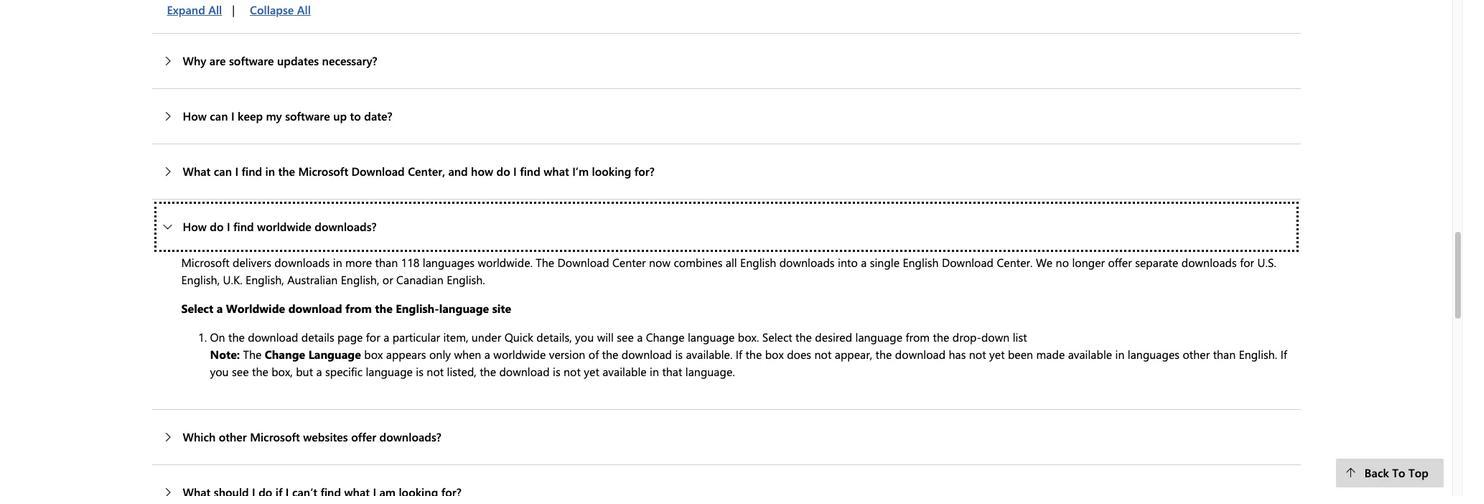Task type: vqa. For each thing, say whether or not it's contained in the screenshot.
Buy
no



Task type: locate. For each thing, give the bounding box(es) containing it.
1 english, from the left
[[181, 272, 220, 287]]

a inside the microsoft delivers downloads in more than 118 languages worldwide. the download center now combines all english downloads into a single english download center. we no longer offer separate downloads for u.s. english, u.k. english, australian english, or canadian english.
[[861, 255, 867, 270]]

download left center
[[557, 255, 609, 270]]

118
[[401, 255, 420, 270]]

download
[[351, 163, 405, 179], [557, 255, 609, 270], [942, 255, 994, 270]]

1 vertical spatial from
[[906, 329, 930, 344]]

yet down the of
[[584, 364, 599, 379]]

not
[[814, 346, 832, 362], [969, 346, 986, 362], [427, 364, 444, 379], [564, 364, 581, 379]]

0 vertical spatial the
[[536, 255, 554, 270]]

microsoft
[[298, 163, 348, 179], [181, 255, 229, 270], [250, 429, 300, 444]]

2 how from the top
[[183, 219, 207, 234]]

1 horizontal spatial download
[[557, 255, 609, 270]]

the right the note:
[[243, 346, 262, 362]]

find up delivers
[[233, 219, 254, 234]]

0 vertical spatial available
[[1068, 346, 1112, 362]]

1 vertical spatial languages
[[1128, 346, 1180, 362]]

on the download details page for a particular item, under quick details, you will see a change language box. select the desired language from the drop-down list
[[210, 329, 1027, 344]]

2 english from the left
[[903, 255, 939, 270]]

1 vertical spatial than
[[1213, 346, 1236, 362]]

u.k.
[[223, 272, 242, 287]]

downloads up australian
[[274, 255, 330, 270]]

english. inside box appears only when a worldwide version of the download is available. if the box does not appear, the download has not yet been made available in languages other than english. if you see the box, but a specific language is not listed, the download is not yet available in that language.
[[1239, 346, 1277, 362]]

made
[[1036, 346, 1065, 362]]

0 horizontal spatial download
[[351, 163, 405, 179]]

downloads? inside dropdown button
[[315, 219, 377, 234]]

0 horizontal spatial all
[[208, 2, 222, 17]]

1 vertical spatial see
[[232, 364, 249, 379]]

all for collapse all
[[297, 2, 311, 17]]

english.
[[447, 272, 485, 287], [1239, 346, 1277, 362]]

listed,
[[447, 364, 477, 379]]

0 vertical spatial for
[[1240, 255, 1254, 270]]

languages inside the microsoft delivers downloads in more than 118 languages worldwide. the download center now combines all english downloads into a single english download center. we no longer offer separate downloads for u.s. english, u.k. english, australian english, or canadian english.
[[423, 255, 475, 270]]

2 horizontal spatial english,
[[341, 272, 379, 287]]

language inside box appears only when a worldwide version of the download is available. if the box does not appear, the download has not yet been made available in languages other than english. if you see the box, but a specific language is not listed, the download is not yet available in that language.
[[366, 364, 413, 379]]

appears
[[386, 346, 426, 362]]

0 vertical spatial how
[[183, 108, 207, 123]]

0 horizontal spatial select
[[181, 301, 213, 316]]

single
[[870, 255, 900, 270]]

i
[[231, 108, 234, 123], [235, 163, 238, 179], [513, 163, 517, 179], [227, 219, 230, 234]]

0 vertical spatial languages
[[423, 255, 475, 270]]

how do i find worldwide downloads?
[[183, 219, 377, 234]]

to
[[350, 108, 361, 123]]

find
[[242, 163, 262, 179], [520, 163, 540, 179], [233, 219, 254, 234]]

other inside box appears only when a worldwide version of the download is available. if the box does not appear, the download has not yet been made available in languages other than english. if you see the box, but a specific language is not listed, the download is not yet available in that language.
[[1183, 346, 1210, 362]]

back to top
[[1365, 465, 1429, 480]]

0 horizontal spatial available
[[602, 364, 647, 379]]

0 horizontal spatial is
[[416, 364, 424, 379]]

worldwide up delivers
[[257, 219, 311, 234]]

1 vertical spatial can
[[214, 163, 232, 179]]

english right all
[[740, 255, 776, 270]]

1 vertical spatial offer
[[351, 429, 376, 444]]

a
[[861, 255, 867, 270], [217, 301, 223, 316], [383, 329, 389, 344], [637, 329, 643, 344], [484, 346, 490, 362], [316, 364, 322, 379]]

i left keep
[[231, 108, 234, 123]]

0 horizontal spatial if
[[736, 346, 742, 362]]

downloads? inside dropdown button
[[379, 429, 441, 444]]

yet down down
[[989, 346, 1005, 362]]

0 vertical spatial change
[[646, 329, 685, 344]]

0 vertical spatial do
[[496, 163, 510, 179]]

0 horizontal spatial box
[[364, 346, 383, 362]]

0 vertical spatial can
[[210, 108, 228, 123]]

from up page
[[345, 301, 372, 316]]

i for the
[[235, 163, 238, 179]]

1 vertical spatial software
[[285, 108, 330, 123]]

australian
[[287, 272, 338, 287]]

not down drop-
[[969, 346, 986, 362]]

0 vertical spatial downloads?
[[315, 219, 377, 234]]

english, down more
[[341, 272, 379, 287]]

site
[[492, 301, 511, 316]]

language up appear,
[[855, 329, 902, 344]]

select up 'does'
[[762, 329, 792, 344]]

1 vertical spatial worldwide
[[493, 346, 546, 362]]

i'm
[[572, 163, 589, 179]]

1 horizontal spatial offer
[[1108, 255, 1132, 270]]

for inside the microsoft delivers downloads in more than 118 languages worldwide. the download center now combines all english downloads into a single english download center. we no longer offer separate downloads for u.s. english, u.k. english, australian english, or canadian english.
[[1240, 255, 1254, 270]]

0 vertical spatial software
[[229, 53, 274, 68]]

1 horizontal spatial for
[[1240, 255, 1254, 270]]

details
[[301, 329, 334, 344]]

1 all from the left
[[208, 2, 222, 17]]

all left |
[[208, 2, 222, 17]]

0 horizontal spatial than
[[375, 255, 398, 270]]

if
[[736, 346, 742, 362], [1281, 346, 1287, 362]]

0 horizontal spatial english.
[[447, 272, 485, 287]]

than inside the microsoft delivers downloads in more than 118 languages worldwide. the download center now combines all english downloads into a single english download center. we no longer offer separate downloads for u.s. english, u.k. english, australian english, or canadian english.
[[375, 255, 398, 270]]

delivers
[[233, 255, 271, 270]]

english, down delivers
[[246, 272, 284, 287]]

the right listed,
[[480, 364, 496, 379]]

change up box,
[[265, 346, 305, 362]]

2 downloads from the left
[[779, 255, 835, 270]]

0 horizontal spatial do
[[210, 219, 224, 234]]

find right what at top
[[242, 163, 262, 179]]

1 horizontal spatial downloads
[[779, 255, 835, 270]]

box left 'does'
[[765, 346, 784, 362]]

1 vertical spatial do
[[210, 219, 224, 234]]

1 horizontal spatial if
[[1281, 346, 1287, 362]]

english, left u.k.
[[181, 272, 220, 287]]

for right page
[[366, 329, 380, 344]]

a right into
[[861, 255, 867, 270]]

0 horizontal spatial you
[[210, 364, 229, 379]]

do inside 'dropdown button'
[[496, 163, 510, 179]]

yet
[[989, 346, 1005, 362], [584, 364, 599, 379]]

1 horizontal spatial yet
[[989, 346, 1005, 362]]

1 vertical spatial how
[[183, 219, 207, 234]]

downloads? for which other microsoft websites offer downloads?
[[379, 429, 441, 444]]

downloads left into
[[779, 255, 835, 270]]

worldwide down quick
[[493, 346, 546, 362]]

0 horizontal spatial english,
[[181, 272, 220, 287]]

we
[[1036, 255, 1053, 270]]

microsoft inside the microsoft delivers downloads in more than 118 languages worldwide. the download center now combines all english downloads into a single english download center. we no longer offer separate downloads for u.s. english, u.k. english, australian english, or canadian english.
[[181, 255, 229, 270]]

1 horizontal spatial all
[[297, 2, 311, 17]]

1 vertical spatial the
[[243, 346, 262, 362]]

find left what
[[520, 163, 540, 179]]

which other microsoft websites offer downloads?
[[183, 429, 441, 444]]

1 horizontal spatial see
[[617, 329, 634, 344]]

how down why
[[183, 108, 207, 123]]

how for how do i find worldwide downloads?
[[183, 219, 207, 234]]

download left center.
[[942, 255, 994, 270]]

updates
[[277, 53, 319, 68]]

0 horizontal spatial change
[[265, 346, 305, 362]]

in down my
[[265, 163, 275, 179]]

does
[[787, 346, 811, 362]]

that
[[662, 364, 682, 379]]

find inside dropdown button
[[233, 219, 254, 234]]

is down version
[[553, 364, 560, 379]]

language
[[439, 301, 489, 316], [688, 329, 735, 344], [855, 329, 902, 344], [366, 364, 413, 379]]

available down on the download details page for a particular item, under quick details, you will see a change language box. select the desired language from the drop-down list at bottom
[[602, 364, 647, 379]]

for left u.s.
[[1240, 255, 1254, 270]]

i right what at top
[[235, 163, 238, 179]]

software left the up
[[285, 108, 330, 123]]

worldwide inside box appears only when a worldwide version of the download is available. if the box does not appear, the download has not yet been made available in languages other than english. if you see the box, but a specific language is not listed, the download is not yet available in that language.
[[493, 346, 546, 362]]

2 vertical spatial microsoft
[[250, 429, 300, 444]]

of
[[589, 346, 599, 362]]

software inside dropdown button
[[229, 53, 274, 68]]

1 horizontal spatial worldwide
[[493, 346, 546, 362]]

a up on
[[217, 301, 223, 316]]

microsoft up u.k.
[[181, 255, 229, 270]]

do up u.k.
[[210, 219, 224, 234]]

language.
[[685, 364, 735, 379]]

is up that
[[675, 346, 683, 362]]

the down or at the left of page
[[375, 301, 393, 316]]

0 horizontal spatial downloads?
[[315, 219, 377, 234]]

1 vertical spatial select
[[762, 329, 792, 344]]

0 horizontal spatial languages
[[423, 255, 475, 270]]

1 vertical spatial downloads?
[[379, 429, 441, 444]]

1 vertical spatial microsoft
[[181, 255, 229, 270]]

the right 'worldwide.'
[[536, 255, 554, 270]]

1 horizontal spatial the
[[536, 255, 554, 270]]

longer
[[1072, 255, 1105, 270]]

1 how from the top
[[183, 108, 207, 123]]

than
[[375, 255, 398, 270], [1213, 346, 1236, 362]]

how do i find worldwide downloads? button
[[152, 199, 1300, 254]]

2 all from the left
[[297, 2, 311, 17]]

1 vertical spatial yet
[[584, 364, 599, 379]]

download up 'note: the change language'
[[248, 329, 298, 344]]

2 horizontal spatial downloads
[[1181, 255, 1237, 270]]

i up u.k.
[[227, 219, 230, 234]]

box,
[[272, 364, 293, 379]]

0 horizontal spatial from
[[345, 301, 372, 316]]

all for expand all
[[208, 2, 222, 17]]

1 horizontal spatial languages
[[1128, 346, 1180, 362]]

and
[[448, 163, 468, 179]]

a right but
[[316, 364, 322, 379]]

offer right websites
[[351, 429, 376, 444]]

now
[[649, 255, 671, 270]]

1 horizontal spatial english.
[[1239, 346, 1277, 362]]

0 vertical spatial see
[[617, 329, 634, 344]]

english. inside the microsoft delivers downloads in more than 118 languages worldwide. the download center now combines all english downloads into a single english download center. we no longer offer separate downloads for u.s. english, u.k. english, australian english, or canadian english.
[[447, 272, 485, 287]]

microsoft delivers downloads in more than 118 languages worldwide. the download center now combines all english downloads into a single english download center. we no longer offer separate downloads for u.s. english, u.k. english, australian english, or canadian english.
[[181, 255, 1276, 287]]

1 horizontal spatial software
[[285, 108, 330, 123]]

0 horizontal spatial worldwide
[[257, 219, 311, 234]]

all
[[208, 2, 222, 17], [297, 2, 311, 17]]

other inside which other microsoft websites offer downloads? dropdown button
[[219, 429, 247, 444]]

note: the change language
[[210, 346, 361, 362]]

english right the single
[[903, 255, 939, 270]]

1 vertical spatial english.
[[1239, 346, 1277, 362]]

find for downloads?
[[233, 219, 254, 234]]

1 horizontal spatial english
[[903, 255, 939, 270]]

a up appears
[[383, 329, 389, 344]]

change
[[646, 329, 685, 344], [265, 346, 305, 362]]

you down the note:
[[210, 364, 229, 379]]

for
[[1240, 255, 1254, 270], [366, 329, 380, 344]]

not down only
[[427, 364, 444, 379]]

1 horizontal spatial other
[[1183, 346, 1210, 362]]

language down appears
[[366, 364, 413, 379]]

not down desired
[[814, 346, 832, 362]]

software right are
[[229, 53, 274, 68]]

box
[[364, 346, 383, 362], [765, 346, 784, 362]]

worldwide.
[[478, 255, 533, 270]]

english
[[740, 255, 776, 270], [903, 255, 939, 270]]

the
[[278, 163, 295, 179], [375, 301, 393, 316], [228, 329, 245, 344], [796, 329, 812, 344], [933, 329, 949, 344], [602, 346, 618, 362], [745, 346, 762, 362], [876, 346, 892, 362], [252, 364, 268, 379], [480, 364, 496, 379]]

how
[[471, 163, 493, 179]]

0 horizontal spatial yet
[[584, 364, 599, 379]]

other
[[1183, 346, 1210, 362], [219, 429, 247, 444]]

0 vertical spatial english.
[[447, 272, 485, 287]]

0 horizontal spatial other
[[219, 429, 247, 444]]

all right collapse
[[297, 2, 311, 17]]

can left keep
[[210, 108, 228, 123]]

0 vertical spatial you
[[575, 329, 594, 344]]

on
[[210, 329, 225, 344]]

in left more
[[333, 255, 342, 270]]

the down how can i keep my software up to date?
[[278, 163, 295, 179]]

the up 'does'
[[796, 329, 812, 344]]

only
[[429, 346, 451, 362]]

0 vertical spatial worldwide
[[257, 219, 311, 234]]

see
[[617, 329, 634, 344], [232, 364, 249, 379]]

is down appears
[[416, 364, 424, 379]]

center,
[[408, 163, 445, 179]]

down
[[981, 329, 1010, 344]]

you inside box appears only when a worldwide version of the download is available. if the box does not appear, the download has not yet been made available in languages other than english. if you see the box, but a specific language is not listed, the download is not yet available in that language.
[[210, 364, 229, 379]]

1 vertical spatial other
[[219, 429, 247, 444]]

microsoft down the up
[[298, 163, 348, 179]]

you up the of
[[575, 329, 594, 344]]

1 vertical spatial for
[[366, 329, 380, 344]]

do right how
[[496, 163, 510, 179]]

change up that
[[646, 329, 685, 344]]

software
[[229, 53, 274, 68], [285, 108, 330, 123]]

2 box from the left
[[765, 346, 784, 362]]

can inside dropdown button
[[210, 108, 228, 123]]

1 horizontal spatial downloads?
[[379, 429, 441, 444]]

downloads
[[274, 255, 330, 270], [779, 255, 835, 270], [1181, 255, 1237, 270]]

1 vertical spatial change
[[265, 346, 305, 362]]

no
[[1056, 255, 1069, 270]]

2 if from the left
[[1281, 346, 1287, 362]]

downloads right separate
[[1181, 255, 1237, 270]]

how down what at top
[[183, 219, 207, 234]]

0 vertical spatial other
[[1183, 346, 1210, 362]]

than inside box appears only when a worldwide version of the download is available. if the box does not appear, the download has not yet been made available in languages other than english. if you see the box, but a specific language is not listed, the download is not yet available in that language.
[[1213, 346, 1236, 362]]

1 horizontal spatial do
[[496, 163, 510, 179]]

i right how
[[513, 163, 517, 179]]

why are software updates necessary?
[[183, 53, 377, 68]]

from left drop-
[[906, 329, 930, 344]]

0 horizontal spatial see
[[232, 364, 249, 379]]

0 vertical spatial offer
[[1108, 255, 1132, 270]]

0 vertical spatial microsoft
[[298, 163, 348, 179]]

0 horizontal spatial english
[[740, 255, 776, 270]]

1 vertical spatial you
[[210, 364, 229, 379]]

0 horizontal spatial offer
[[351, 429, 376, 444]]

can right what at top
[[214, 163, 232, 179]]

download down quick
[[499, 364, 550, 379]]

see down the note:
[[232, 364, 249, 379]]

see right will
[[617, 329, 634, 344]]

can inside 'dropdown button'
[[214, 163, 232, 179]]

download left center,
[[351, 163, 405, 179]]

collapse all
[[250, 2, 311, 17]]

1 horizontal spatial than
[[1213, 346, 1236, 362]]

select
[[181, 301, 213, 316], [762, 329, 792, 344]]

do inside dropdown button
[[210, 219, 224, 234]]

1 horizontal spatial box
[[765, 346, 784, 362]]

0 horizontal spatial downloads
[[274, 255, 330, 270]]

software inside dropdown button
[[285, 108, 330, 123]]

group
[[152, 0, 321, 24]]

offer right longer
[[1108, 255, 1132, 270]]

microsoft left websites
[[250, 429, 300, 444]]

box left appears
[[364, 346, 383, 362]]

language
[[308, 346, 361, 362]]

0 horizontal spatial for
[[366, 329, 380, 344]]

offer
[[1108, 255, 1132, 270], [351, 429, 376, 444]]

download left has
[[895, 346, 946, 362]]

available right made on the bottom of the page
[[1068, 346, 1112, 362]]

from
[[345, 301, 372, 316], [906, 329, 930, 344]]

1 horizontal spatial available
[[1068, 346, 1112, 362]]

languages
[[423, 255, 475, 270], [1128, 346, 1180, 362]]

0 vertical spatial than
[[375, 255, 398, 270]]

1 horizontal spatial english,
[[246, 272, 284, 287]]

is
[[675, 346, 683, 362], [416, 364, 424, 379], [553, 364, 560, 379]]

0 horizontal spatial software
[[229, 53, 274, 68]]

1 horizontal spatial select
[[762, 329, 792, 344]]

select up on
[[181, 301, 213, 316]]



Task type: describe. For each thing, give the bounding box(es) containing it.
language up item,
[[439, 301, 489, 316]]

has
[[949, 346, 966, 362]]

languages inside box appears only when a worldwide version of the download is available. if the box does not appear, the download has not yet been made available in languages other than english. if you see the box, but a specific language is not listed, the download is not yet available in that language.
[[1128, 346, 1180, 362]]

|
[[232, 2, 235, 17]]

drop-
[[952, 329, 981, 344]]

3 downloads from the left
[[1181, 255, 1237, 270]]

under
[[472, 329, 501, 344]]

or
[[382, 272, 393, 287]]

more
[[345, 255, 372, 270]]

i for software
[[231, 108, 234, 123]]

date?
[[364, 108, 392, 123]]

u.s.
[[1257, 255, 1276, 270]]

in inside 'dropdown button'
[[265, 163, 275, 179]]

how can i keep my software up to date? button
[[152, 89, 1300, 143]]

how for how can i keep my software up to date?
[[183, 108, 207, 123]]

but
[[296, 364, 313, 379]]

1 horizontal spatial from
[[906, 329, 930, 344]]

necessary?
[[322, 53, 377, 68]]

back
[[1365, 465, 1389, 480]]

0 vertical spatial from
[[345, 301, 372, 316]]

combines
[[674, 255, 723, 270]]

download up details
[[288, 301, 342, 316]]

downloads? for how do i find worldwide downloads?
[[315, 219, 377, 234]]

can for what
[[214, 163, 232, 179]]

center.
[[997, 255, 1033, 270]]

in right made on the bottom of the page
[[1115, 346, 1125, 362]]

download inside what can i find in the microsoft download center, and how do i find what i'm looking for? 'dropdown button'
[[351, 163, 405, 179]]

see inside box appears only when a worldwide version of the download is available. if the box does not appear, the download has not yet been made available in languages other than english. if you see the box, but a specific language is not listed, the download is not yet available in that language.
[[232, 364, 249, 379]]

find for the
[[242, 163, 262, 179]]

collapse all button
[[235, 0, 321, 24]]

been
[[1008, 346, 1033, 362]]

page
[[337, 329, 363, 344]]

what
[[544, 163, 569, 179]]

worldwide inside dropdown button
[[257, 219, 311, 234]]

a down under
[[484, 346, 490, 362]]

separate
[[1135, 255, 1178, 270]]

1 box from the left
[[364, 346, 383, 362]]

into
[[838, 255, 858, 270]]

2 english, from the left
[[246, 272, 284, 287]]

the right on
[[228, 329, 245, 344]]

item,
[[443, 329, 468, 344]]

0 horizontal spatial the
[[243, 346, 262, 362]]

available.
[[686, 346, 733, 362]]

the right appear,
[[876, 346, 892, 362]]

0 vertical spatial select
[[181, 301, 213, 316]]

download up that
[[622, 346, 672, 362]]

select a worldwide download from the english-language site
[[181, 301, 511, 316]]

all
[[726, 255, 737, 270]]

microsoft inside dropdown button
[[250, 429, 300, 444]]

not down version
[[564, 364, 581, 379]]

canadian
[[396, 272, 444, 287]]

what
[[183, 163, 211, 179]]

expand
[[167, 2, 205, 17]]

are
[[209, 53, 226, 68]]

center
[[612, 255, 646, 270]]

details,
[[537, 329, 572, 344]]

2 horizontal spatial download
[[942, 255, 994, 270]]

appear,
[[835, 346, 872, 362]]

quick
[[504, 329, 533, 344]]

in left that
[[650, 364, 659, 379]]

worldwide
[[226, 301, 285, 316]]

language up the available.
[[688, 329, 735, 344]]

1 horizontal spatial you
[[575, 329, 594, 344]]

will
[[597, 329, 614, 344]]

offer inside dropdown button
[[351, 429, 376, 444]]

the up has
[[933, 329, 949, 344]]

1 english from the left
[[740, 255, 776, 270]]

websites
[[303, 429, 348, 444]]

why are software updates necessary? button
[[152, 33, 1300, 88]]

back to top link
[[1336, 459, 1444, 487]]

specific
[[325, 364, 363, 379]]

particular
[[392, 329, 440, 344]]

box.
[[738, 329, 759, 344]]

desired
[[815, 329, 852, 344]]

looking
[[592, 163, 631, 179]]

0 vertical spatial yet
[[989, 346, 1005, 362]]

the down the box.
[[745, 346, 762, 362]]

how can i keep my software up to date?
[[183, 108, 392, 123]]

the inside the microsoft delivers downloads in more than 118 languages worldwide. the download center now combines all english downloads into a single english download center. we no longer offer separate downloads for u.s. english, u.k. english, australian english, or canadian english.
[[536, 255, 554, 270]]

1 vertical spatial available
[[602, 364, 647, 379]]

expand all
[[167, 2, 222, 17]]

version
[[549, 346, 585, 362]]

can for how
[[210, 108, 228, 123]]

keep
[[238, 108, 263, 123]]

the inside 'dropdown button'
[[278, 163, 295, 179]]

what can i find in the microsoft download center, and how do i find what i'm looking for? button
[[152, 144, 1300, 199]]

which other microsoft websites offer downloads? button
[[152, 410, 1300, 464]]

up
[[333, 108, 347, 123]]

in inside the microsoft delivers downloads in more than 118 languages worldwide. the download center now combines all english downloads into a single english download center. we no longer offer separate downloads for u.s. english, u.k. english, australian english, or canadian english.
[[333, 255, 342, 270]]

expand all button
[[152, 0, 232, 24]]

note:
[[210, 346, 240, 362]]

1 horizontal spatial is
[[553, 364, 560, 379]]

1 if from the left
[[736, 346, 742, 362]]

to
[[1392, 465, 1405, 480]]

what can i find in the microsoft download center, and how do i find what i'm looking for?
[[183, 163, 655, 179]]

1 downloads from the left
[[274, 255, 330, 270]]

2 horizontal spatial is
[[675, 346, 683, 362]]

why
[[183, 53, 206, 68]]

when
[[454, 346, 481, 362]]

1 horizontal spatial change
[[646, 329, 685, 344]]

i for downloads?
[[227, 219, 230, 234]]

english-
[[396, 301, 439, 316]]

box appears only when a worldwide version of the download is available. if the box does not appear, the download has not yet been made available in languages other than english. if you see the box, but a specific language is not listed, the download is not yet available in that language.
[[210, 346, 1287, 379]]

top
[[1409, 465, 1429, 480]]

group containing expand all
[[152, 0, 321, 24]]

which
[[183, 429, 216, 444]]

my
[[266, 108, 282, 123]]

the right the of
[[602, 346, 618, 362]]

microsoft inside 'dropdown button'
[[298, 163, 348, 179]]

list
[[1013, 329, 1027, 344]]

for?
[[634, 163, 655, 179]]

the left box,
[[252, 364, 268, 379]]

collapse
[[250, 2, 294, 17]]

a right will
[[637, 329, 643, 344]]

3 english, from the left
[[341, 272, 379, 287]]

offer inside the microsoft delivers downloads in more than 118 languages worldwide. the download center now combines all english downloads into a single english download center. we no longer offer separate downloads for u.s. english, u.k. english, australian english, or canadian english.
[[1108, 255, 1132, 270]]



